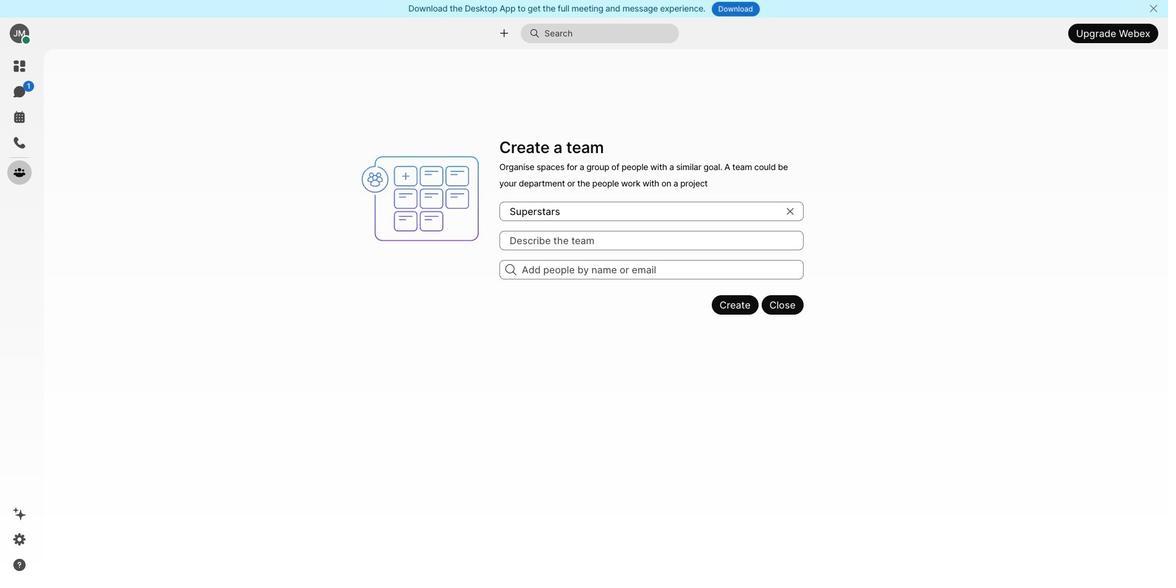 Task type: describe. For each thing, give the bounding box(es) containing it.
Describe the team text field
[[499, 231, 803, 251]]

Name the team (required) text field
[[499, 202, 803, 221]]

create a team image
[[356, 134, 492, 263]]

webex tab list
[[7, 54, 34, 185]]



Task type: locate. For each thing, give the bounding box(es) containing it.
Add people by name or email text field
[[499, 260, 803, 280]]

search_18 image
[[505, 265, 516, 275]]

navigation
[[0, 49, 39, 589]]

cancel_16 image
[[1149, 4, 1158, 13]]



Task type: vqa. For each thing, say whether or not it's contained in the screenshot.
group on the top left of page
no



